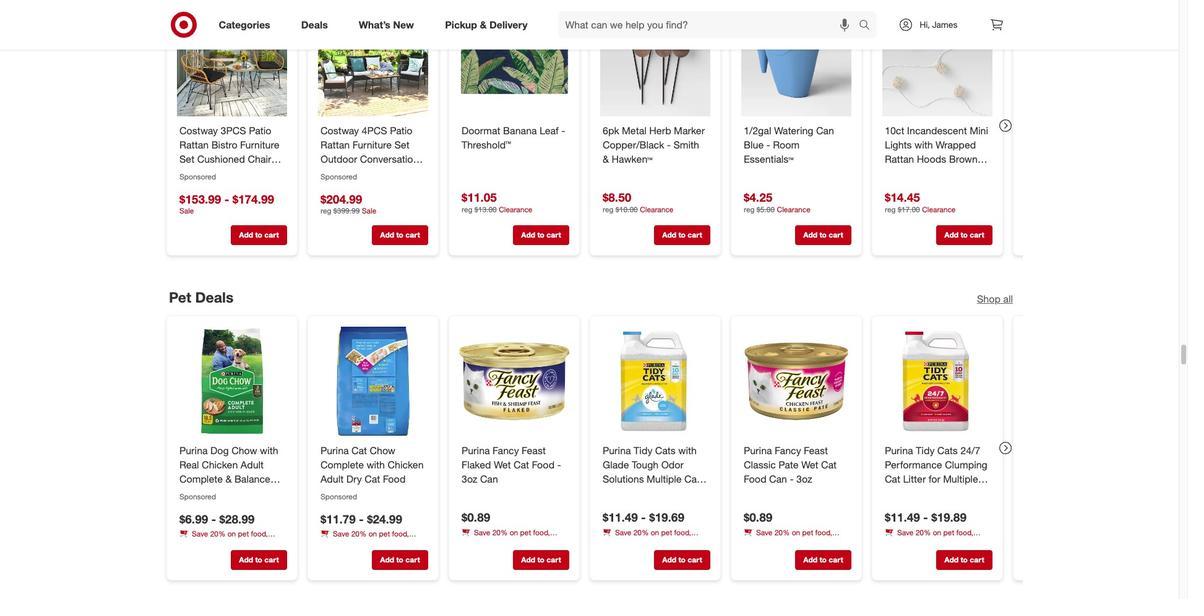 Task type: locate. For each thing, give the bounding box(es) containing it.
add for 6pk metal herb marker copper/black - smith & hawken™
[[662, 231, 677, 240]]

with up odor
[[679, 445, 697, 457]]

w/cushions
[[320, 181, 373, 194]]

rattan up outdoor
[[320, 139, 350, 151]]

cart for purina dog chow with real chicken adult complete & balanced dry dog food
[[264, 555, 279, 565]]

1/2gal watering can blue - room essentials™ link
[[744, 124, 849, 166]]

0 vertical spatial dry
[[346, 473, 362, 486]]

2 tidy from the left
[[916, 445, 935, 457]]

sponsored up $11.79 at the bottom left
[[320, 492, 357, 502]]

incandescent
[[907, 125, 967, 137]]

purina tidy cats 24/7 performance clumping cat litter for multiple cats image
[[883, 327, 993, 437], [883, 327, 993, 437]]

1 horizontal spatial sale
[[362, 207, 376, 216]]

chicken
[[202, 459, 238, 471], [388, 459, 424, 471]]

with
[[915, 139, 933, 151], [260, 445, 278, 457], [679, 445, 697, 457], [367, 459, 385, 471]]

2 horizontal spatial &
[[603, 153, 609, 165]]

rattan down 'lights'
[[885, 153, 914, 165]]

clearance inside $11.05 reg $13.00 clearance
[[499, 205, 533, 214]]

1 multiple from the left
[[647, 473, 682, 486]]

- left $174.99 at the top left
[[224, 192, 229, 206]]

to for doormat banana leaf - threshold™
[[537, 231, 545, 240]]

2 purina from the left
[[320, 445, 349, 457]]

0 horizontal spatial dry
[[179, 487, 195, 500]]

bistro
[[211, 139, 237, 151]]

rattan for $204.99
[[320, 139, 350, 151]]

with up $24.99
[[367, 459, 385, 471]]

adult
[[240, 459, 264, 471], [320, 473, 344, 486]]

reg down $14.45
[[885, 205, 896, 214]]

to for costway 3pcs patio rattan bistro furniture set cushioned chair table
[[255, 231, 262, 240]]

reg inside $4.25 reg $5.00 clearance
[[744, 205, 755, 214]]

clearance right $17.00
[[922, 205, 956, 214]]

clumping down 24/7
[[945, 459, 988, 471]]

rattan inside costway 3pcs patio rattan bistro furniture set cushioned chair table
[[179, 139, 208, 151]]

marker
[[674, 125, 705, 137]]

add for purina fancy feast classic pate wet cat food can - 3oz
[[804, 555, 818, 565]]

litter inside the purina tidy cats 24/7 performance clumping cat litter for multiple cats
[[903, 473, 926, 486]]

purina fancy feast flaked wet cat food - 3oz can link
[[462, 444, 567, 487]]

adult inside purina cat chow complete with chicken adult dry cat food
[[320, 473, 344, 486]]

20% for $28.99
[[210, 530, 225, 539]]

purina fancy feast classic pate wet cat food can - 3oz link
[[744, 444, 849, 487]]

1 vertical spatial clumping
[[603, 487, 645, 500]]

wet right flaked
[[494, 459, 511, 471]]

reg down $8.50
[[603, 205, 614, 214]]

purina fancy feast classic pate wet cat food can - 3oz image
[[742, 327, 852, 437], [742, 327, 852, 437]]

chow
[[231, 445, 257, 457], [370, 445, 395, 457]]

1 horizontal spatial 3oz
[[797, 473, 812, 486]]

&
[[480, 18, 487, 31], [603, 153, 609, 165], [225, 473, 232, 486]]

1 wet from the left
[[494, 459, 511, 471]]

pickup & delivery
[[445, 18, 528, 31]]

copper/black
[[603, 139, 664, 151]]

2 $0.89 from the left
[[744, 511, 773, 525]]

6pk metal herb marker copper/black - smith & hawken™ link
[[603, 124, 708, 166]]

tidy
[[634, 445, 653, 457], [916, 445, 935, 457]]

costway inside costway 3pcs patio rattan bistro furniture set cushioned chair table
[[179, 125, 218, 137]]

1 vertical spatial adult
[[320, 473, 344, 486]]

- left $24.99
[[359, 512, 364, 526]]

purina fancy feast flaked wet cat food - 3oz can image
[[459, 327, 569, 437], [459, 327, 569, 437]]

0 horizontal spatial rattan
[[179, 139, 208, 151]]

1 vertical spatial deals
[[195, 288, 233, 306]]

1 tidy from the left
[[634, 445, 653, 457]]

What can we help you find? suggestions appear below search field
[[558, 11, 863, 38]]

multiple inside the purina tidy cats 24/7 performance clumping cat litter for multiple cats
[[944, 473, 978, 486]]

0 horizontal spatial clumping
[[603, 487, 645, 500]]

1 costway from the left
[[179, 125, 218, 137]]

tidy up "performance"
[[916, 445, 935, 457]]

complete inside purina dog chow with real chicken adult complete & balanced dry dog food
[[179, 473, 223, 486]]

0 vertical spatial deals
[[301, 18, 328, 31]]

0 horizontal spatial multiple
[[647, 473, 682, 486]]

5 purina from the left
[[744, 445, 772, 457]]

reg inside $14.45 reg $17.00 clearance
[[885, 205, 896, 214]]

0 vertical spatial complete
[[320, 459, 364, 471]]

0 horizontal spatial $11.49
[[603, 511, 638, 525]]

litter down "performance"
[[903, 473, 926, 486]]

1 vertical spatial litter
[[648, 487, 671, 500]]

0 vertical spatial adult
[[240, 459, 264, 471]]

$153.99 - $174.99 sale
[[179, 192, 274, 216]]

table up $153.99
[[179, 167, 202, 179]]

cart for purina fancy feast flaked wet cat food - 3oz can
[[547, 555, 561, 565]]

1 $0.89 from the left
[[462, 511, 490, 525]]

adult up balanced
[[240, 459, 264, 471]]

purina cat chow complete with chicken adult dry cat food image
[[318, 327, 428, 437], [318, 327, 428, 437]]

litter
[[497, 539, 512, 548], [638, 539, 653, 548], [780, 539, 794, 548], [921, 539, 935, 548], [215, 541, 229, 550], [356, 541, 371, 550]]

sale right $399.99
[[362, 207, 376, 216]]

1 table from the left
[[179, 167, 202, 179]]

reg down $204.99
[[320, 207, 331, 216]]

& left balanced
[[225, 473, 232, 486]]

0 horizontal spatial sale
[[179, 207, 194, 216]]

cat inside purina fancy feast flaked wet cat food - 3oz can
[[514, 459, 529, 471]]

1 fancy from the left
[[493, 445, 519, 457]]

1 vertical spatial set
[[179, 153, 194, 165]]

add for purina tidy cats 24/7 performance clumping cat litter for multiple cats
[[945, 555, 959, 565]]

purina for purina tidy cats 24/7 performance clumping cat litter for multiple cats
[[885, 445, 913, 457]]

0 horizontal spatial can
[[480, 473, 498, 486]]

add to cart for 10ct incandescent mini lights with wrapped rattan hoods brown - opalhouse™
[[945, 231, 985, 240]]

chicken up $24.99
[[388, 459, 424, 471]]

20% for $24.99
[[351, 530, 367, 539]]

complete down real
[[179, 473, 223, 486]]

clearance for $8.50
[[640, 205, 674, 214]]

$10.00
[[616, 205, 638, 214]]

0 horizontal spatial &
[[225, 473, 232, 486]]

2 vertical spatial set
[[320, 167, 335, 179]]

0 horizontal spatial table
[[179, 167, 202, 179]]

adult up $11.79 at the bottom left
[[320, 473, 344, 486]]

0 horizontal spatial fancy
[[493, 445, 519, 457]]

2 feast from the left
[[804, 445, 828, 457]]

reg down the $4.25
[[744, 205, 755, 214]]

add to cart for doormat banana leaf - threshold™
[[521, 231, 561, 240]]

0 horizontal spatial patio
[[249, 125, 271, 137]]

metal
[[622, 125, 647, 137]]

furniture up the chair
[[240, 139, 279, 151]]

1 horizontal spatial set
[[320, 167, 335, 179]]

set up 'conversation'
[[394, 139, 409, 151]]

1 horizontal spatial clumping
[[945, 459, 988, 471]]

sale down $153.99
[[179, 207, 194, 216]]

- down pate
[[790, 473, 794, 486]]

costway 4pcs patio rattan furniture set outdoor conversation set coffee table w/cushions image
[[318, 6, 428, 117], [318, 6, 428, 117]]

$0.89 down classic
[[744, 511, 773, 525]]

sponsored up $6.99
[[179, 492, 216, 502]]

multiple down odor
[[647, 473, 682, 486]]

tidy inside purina tidy cats with glade tough odor solutions multiple cats clumping litter
[[634, 445, 653, 457]]

patio right 4pcs
[[390, 125, 412, 137]]

leaf
[[540, 125, 559, 137]]

$0.89 for 3oz
[[462, 511, 490, 525]]

patio inside costway 4pcs patio rattan furniture set outdoor conversation set coffee table w/cushions
[[390, 125, 412, 137]]

wet right pate
[[802, 459, 819, 471]]

2 horizontal spatial can
[[816, 125, 834, 137]]

clearance inside '$8.50 reg $10.00 clearance'
[[640, 205, 674, 214]]

treats for $24.99
[[320, 541, 339, 550]]

odor
[[661, 459, 684, 471]]

dog
[[210, 445, 229, 457], [198, 487, 216, 500]]

costway up outdoor
[[320, 125, 359, 137]]

1 horizontal spatial adult
[[320, 473, 344, 486]]

purina inside purina dog chow with real chicken adult complete & balanced dry dog food
[[179, 445, 208, 457]]

1 horizontal spatial complete
[[320, 459, 364, 471]]

$0.89 down flaked
[[462, 511, 490, 525]]

sponsored down outdoor
[[320, 172, 357, 181]]

purina
[[179, 445, 208, 457], [320, 445, 349, 457], [462, 445, 490, 457], [603, 445, 631, 457], [744, 445, 772, 457], [885, 445, 913, 457]]

1 sale from the left
[[179, 207, 194, 216]]

0 horizontal spatial adult
[[240, 459, 264, 471]]

$11.49 down solutions
[[603, 511, 638, 525]]

litter up $19.69
[[648, 487, 671, 500]]

1 vertical spatial dry
[[179, 487, 195, 500]]

2 horizontal spatial set
[[394, 139, 409, 151]]

set down outdoor
[[320, 167, 335, 179]]

10ct
[[885, 125, 905, 137]]

purina for purina fancy feast flaked wet cat food - 3oz can
[[462, 445, 490, 457]]

2 multiple from the left
[[944, 473, 978, 486]]

rattan
[[179, 139, 208, 151], [320, 139, 350, 151], [885, 153, 914, 165]]

can right watering
[[816, 125, 834, 137]]

and for $24.99
[[341, 541, 354, 550]]

deals left what's
[[301, 18, 328, 31]]

1 horizontal spatial furniture
[[352, 139, 392, 151]]

purina inside purina cat chow complete with chicken adult dry cat food
[[320, 445, 349, 457]]

treats
[[462, 539, 481, 548], [603, 539, 622, 548], [744, 539, 763, 548], [885, 539, 904, 548], [179, 541, 198, 550], [320, 541, 339, 550]]

can down flaked
[[480, 473, 498, 486]]

sponsored
[[179, 172, 216, 181], [320, 172, 357, 181], [179, 492, 216, 502], [320, 492, 357, 502]]

clumping down solutions
[[603, 487, 645, 500]]

chicken right real
[[202, 459, 238, 471]]

multiple inside purina tidy cats with glade tough odor solutions multiple cats clumping litter
[[647, 473, 682, 486]]

and
[[483, 539, 495, 548], [624, 539, 636, 548], [765, 539, 777, 548], [906, 539, 919, 548], [200, 541, 213, 550], [341, 541, 354, 550]]

litter for $19.69
[[638, 539, 653, 548]]

add to cart button for purina tidy cats 24/7 performance clumping cat litter for multiple cats
[[937, 550, 993, 570]]

complete inside purina cat chow complete with chicken adult dry cat food
[[320, 459, 364, 471]]

cat inside the purina tidy cats 24/7 performance clumping cat litter for multiple cats
[[885, 473, 901, 486]]

reg down $11.05 on the left top
[[462, 205, 472, 214]]

1 horizontal spatial $0.89
[[744, 511, 773, 525]]

add to cart button for doormat banana leaf - threshold™
[[513, 226, 569, 246]]

0 horizontal spatial wet
[[494, 459, 511, 471]]

2 costway from the left
[[320, 125, 359, 137]]

6pk metal herb marker copper/black - smith & hawken™ image
[[600, 6, 711, 117], [600, 6, 711, 117]]

0 horizontal spatial litter
[[648, 487, 671, 500]]

$4.25
[[744, 190, 773, 205]]

2 table from the left
[[370, 167, 393, 179]]

add to cart for 1/2gal watering can blue - room essentials™
[[804, 231, 843, 240]]

costway up bistro
[[179, 125, 218, 137]]

1 chow from the left
[[231, 445, 257, 457]]

0 vertical spatial &
[[480, 18, 487, 31]]

purina for purina fancy feast classic pate wet cat food can - 3oz
[[744, 445, 772, 457]]

0 horizontal spatial complete
[[179, 473, 223, 486]]

table inside costway 4pcs patio rattan furniture set outdoor conversation set coffee table w/cushions
[[370, 167, 393, 179]]

on for $19.69
[[651, 529, 659, 538]]

patio right 3pcs
[[249, 125, 271, 137]]

costway inside costway 4pcs patio rattan furniture set outdoor conversation set coffee table w/cushions
[[320, 125, 359, 137]]

$17.00
[[898, 205, 920, 214]]

wrapped
[[936, 139, 976, 151]]

to for purina tidy cats 24/7 performance clumping cat litter for multiple cats
[[961, 555, 968, 565]]

pet for $28.99
[[238, 530, 249, 539]]

chow inside purina cat chow complete with chicken adult dry cat food
[[370, 445, 395, 457]]

purina dog chow with real chicken adult complete & balanced dry dog food image
[[177, 327, 287, 437], [177, 327, 287, 437]]

tidy up tough
[[634, 445, 653, 457]]

save 20% on pet food, treats and litter
[[462, 529, 550, 548], [603, 529, 691, 548], [744, 529, 832, 548], [885, 529, 974, 548], [179, 530, 268, 550], [320, 530, 409, 550]]

1/2gal watering can blue - room essentials™ image
[[742, 6, 852, 117], [742, 6, 852, 117]]

clearance right $13.00 on the top left
[[499, 205, 533, 214]]

add to cart button for 10ct incandescent mini lights with wrapped rattan hoods brown - opalhouse™
[[937, 226, 993, 246]]

chow inside purina dog chow with real chicken adult complete & balanced dry dog food
[[231, 445, 257, 457]]

search button
[[854, 11, 884, 41]]

- right brown
[[981, 153, 985, 165]]

and for $19.69
[[624, 539, 636, 548]]

$399.99
[[333, 207, 360, 216]]

costway 3pcs patio rattan bistro furniture set cushioned chair table
[[179, 125, 279, 179]]

2 3oz from the left
[[797, 473, 812, 486]]

1 vertical spatial complete
[[179, 473, 223, 486]]

1 horizontal spatial litter
[[903, 473, 926, 486]]

pet for $24.99
[[379, 530, 390, 539]]

& inside purina dog chow with real chicken adult complete & balanced dry dog food
[[225, 473, 232, 486]]

1 horizontal spatial wet
[[802, 459, 819, 471]]

1 horizontal spatial fancy
[[775, 445, 801, 457]]

3 purina from the left
[[462, 445, 490, 457]]

food inside purina fancy feast classic pate wet cat food can - 3oz
[[744, 473, 767, 486]]

- left glade
[[557, 459, 561, 471]]

wet
[[494, 459, 511, 471], [802, 459, 819, 471]]

can inside the 1/2gal watering can blue - room essentials™
[[816, 125, 834, 137]]

adult inside purina dog chow with real chicken adult complete & balanced dry dog food
[[240, 459, 264, 471]]

add
[[239, 231, 253, 240], [380, 231, 394, 240], [521, 231, 535, 240], [662, 231, 677, 240], [804, 231, 818, 240], [945, 231, 959, 240], [239, 555, 253, 565], [380, 555, 394, 565], [521, 555, 535, 565], [662, 555, 677, 565], [804, 555, 818, 565], [945, 555, 959, 565]]

dry up $11.79 - $24.99
[[346, 473, 362, 486]]

rattan inside costway 4pcs patio rattan furniture set outdoor conversation set coffee table w/cushions
[[320, 139, 350, 151]]

add to cart for costway 4pcs patio rattan furniture set outdoor conversation set coffee table w/cushions
[[380, 231, 420, 240]]

0 vertical spatial clumping
[[945, 459, 988, 471]]

0 horizontal spatial costway
[[179, 125, 218, 137]]

cart for purina tidy cats 24/7 performance clumping cat litter for multiple cats
[[970, 555, 985, 565]]

0 horizontal spatial tidy
[[634, 445, 653, 457]]

pet for $19.89
[[944, 529, 955, 538]]

add to cart button for purina tidy cats with glade tough odor solutions multiple cats clumping litter
[[654, 550, 711, 570]]

save for $19.89
[[898, 529, 914, 538]]

save 20% on pet food, treats and litter button for $24.99
[[320, 529, 428, 550]]

1 furniture from the left
[[240, 139, 279, 151]]

complete up $11.79 at the bottom left
[[320, 459, 364, 471]]

3oz down flaked
[[462, 473, 477, 486]]

purina inside purina fancy feast classic pate wet cat food can - 3oz
[[744, 445, 772, 457]]

purina inside purina fancy feast flaked wet cat food - 3oz can
[[462, 445, 490, 457]]

patio
[[249, 125, 271, 137], [390, 125, 412, 137]]

cats
[[655, 445, 676, 457], [938, 445, 958, 457], [685, 473, 705, 486], [885, 487, 906, 500]]

- down herb at the right top of the page
[[667, 139, 671, 151]]

can down pate
[[769, 473, 787, 486]]

1 horizontal spatial deals
[[301, 18, 328, 31]]

add to cart for purina tidy cats 24/7 performance clumping cat litter for multiple cats
[[945, 555, 985, 565]]

0 horizontal spatial chicken
[[202, 459, 238, 471]]

clearance for $11.05
[[499, 205, 533, 214]]

costway for $204.99
[[320, 125, 359, 137]]

chicken inside purina dog chow with real chicken adult complete & balanced dry dog food
[[202, 459, 238, 471]]

add for purina cat chow complete with chicken adult dry cat food
[[380, 555, 394, 565]]

2 furniture from the left
[[352, 139, 392, 151]]

save
[[474, 529, 490, 538], [615, 529, 631, 538], [756, 529, 773, 538], [898, 529, 914, 538], [192, 530, 208, 539], [333, 530, 349, 539]]

1 horizontal spatial multiple
[[944, 473, 978, 486]]

1 horizontal spatial chow
[[370, 445, 395, 457]]

2 chow from the left
[[370, 445, 395, 457]]

purina for purina tidy cats with glade tough odor solutions multiple cats clumping litter
[[603, 445, 631, 457]]

tidy inside the purina tidy cats 24/7 performance clumping cat litter for multiple cats
[[916, 445, 935, 457]]

rattan left bistro
[[179, 139, 208, 151]]

2 $11.49 from the left
[[885, 511, 920, 525]]

treats for $19.89
[[885, 539, 904, 548]]

add to cart button
[[231, 226, 287, 246], [372, 226, 428, 246], [513, 226, 569, 246], [654, 226, 711, 246], [795, 226, 852, 246], [937, 226, 993, 246], [231, 550, 287, 570], [372, 550, 428, 570], [513, 550, 569, 570], [654, 550, 711, 570], [795, 550, 852, 570], [937, 550, 993, 570]]

save for $19.69
[[615, 529, 631, 538]]

- left $19.69
[[641, 511, 646, 525]]

feast
[[522, 445, 546, 457], [804, 445, 828, 457]]

sale inside $204.99 reg $399.99 sale
[[362, 207, 376, 216]]

balanced
[[234, 473, 276, 486]]

1 horizontal spatial dry
[[346, 473, 362, 486]]

cart for costway 3pcs patio rattan bistro furniture set cushioned chair table
[[264, 231, 279, 240]]

multiple right for
[[944, 473, 978, 486]]

can inside purina fancy feast flaked wet cat food - 3oz can
[[480, 473, 498, 486]]

set left cushioned
[[179, 153, 194, 165]]

1 horizontal spatial table
[[370, 167, 393, 179]]

0 vertical spatial litter
[[903, 473, 926, 486]]

save 20% on pet food, treats and litter for $24.99
[[320, 530, 409, 550]]

purina inside the purina tidy cats 24/7 performance clumping cat litter for multiple cats
[[885, 445, 913, 457]]

save for $24.99
[[333, 530, 349, 539]]

$19.89
[[932, 511, 967, 525]]

1 horizontal spatial chicken
[[388, 459, 424, 471]]

$11.79
[[320, 512, 356, 526]]

1 horizontal spatial tidy
[[916, 445, 935, 457]]

chow for $28.99
[[231, 445, 257, 457]]

furniture down 4pcs
[[352, 139, 392, 151]]

1 horizontal spatial can
[[769, 473, 787, 486]]

clearance inside $4.25 reg $5.00 clearance
[[777, 205, 811, 214]]

0 horizontal spatial furniture
[[240, 139, 279, 151]]

& right the pickup
[[480, 18, 487, 31]]

wet inside purina fancy feast classic pate wet cat food can - 3oz
[[802, 459, 819, 471]]

add to cart
[[239, 231, 279, 240], [380, 231, 420, 240], [521, 231, 561, 240], [662, 231, 702, 240], [804, 231, 843, 240], [945, 231, 985, 240], [239, 555, 279, 565], [380, 555, 420, 565], [521, 555, 561, 565], [662, 555, 702, 565], [804, 555, 843, 565], [945, 555, 985, 565]]

0 horizontal spatial $0.89
[[462, 511, 490, 525]]

purina tidy cats with glade tough odor solutions multiple cats clumping litter image
[[600, 327, 711, 437], [600, 327, 711, 437]]

$11.49
[[603, 511, 638, 525], [885, 511, 920, 525]]

- right $6.99
[[211, 512, 216, 526]]

add to cart button for purina cat chow complete with chicken adult dry cat food
[[372, 550, 428, 570]]

feast for cat
[[522, 445, 546, 457]]

2 wet from the left
[[802, 459, 819, 471]]

feast inside purina fancy feast flaked wet cat food - 3oz can
[[522, 445, 546, 457]]

reg inside $11.05 reg $13.00 clearance
[[462, 205, 472, 214]]

clearance right $5.00
[[777, 205, 811, 214]]

add for 10ct incandescent mini lights with wrapped rattan hoods brown - opalhouse™
[[945, 231, 959, 240]]

chicken inside purina cat chow complete with chicken adult dry cat food
[[388, 459, 424, 471]]

1/2gal
[[744, 125, 772, 137]]

$11.49 left $19.89
[[885, 511, 920, 525]]

to for purina tidy cats with glade tough odor solutions multiple cats clumping litter
[[679, 555, 686, 565]]

2 chicken from the left
[[388, 459, 424, 471]]

3oz down pate
[[797, 473, 812, 486]]

$204.99
[[320, 192, 362, 206]]

dry up $6.99
[[179, 487, 195, 500]]

cat
[[351, 445, 367, 457], [514, 459, 529, 471], [821, 459, 837, 471], [365, 473, 380, 486], [885, 473, 901, 486]]

with up balanced
[[260, 445, 278, 457]]

20%
[[492, 529, 508, 538], [634, 529, 649, 538], [775, 529, 790, 538], [916, 529, 931, 538], [210, 530, 225, 539], [351, 530, 367, 539]]

reg for $8.50
[[603, 205, 614, 214]]

2 patio from the left
[[390, 125, 412, 137]]

$5.00
[[757, 205, 775, 214]]

patio inside costway 3pcs patio rattan bistro furniture set cushioned chair table
[[249, 125, 271, 137]]

with up hoods
[[915, 139, 933, 151]]

doormat banana leaf - threshold™ image
[[459, 6, 569, 117], [459, 6, 569, 117]]

4 purina from the left
[[603, 445, 631, 457]]

$11.49 for $11.49 - $19.89
[[885, 511, 920, 525]]

clearance for $4.25
[[777, 205, 811, 214]]

1 horizontal spatial patio
[[390, 125, 412, 137]]

0 horizontal spatial 3oz
[[462, 473, 477, 486]]

1 horizontal spatial rattan
[[320, 139, 350, 151]]

reg inside $204.99 reg $399.99 sale
[[320, 207, 331, 216]]

outdoor
[[320, 153, 357, 165]]

on for $28.99
[[227, 530, 236, 539]]

- inside the 1/2gal watering can blue - room essentials™
[[767, 139, 771, 151]]

3pcs
[[220, 125, 246, 137]]

2 vertical spatial &
[[225, 473, 232, 486]]

sponsored up $153.99
[[179, 172, 216, 181]]

0 horizontal spatial chow
[[231, 445, 257, 457]]

feast inside purina fancy feast classic pate wet cat food can - 3oz
[[804, 445, 828, 457]]

1 purina from the left
[[179, 445, 208, 457]]

costway 3pcs patio rattan bistro furniture set cushioned chair table image
[[177, 6, 287, 117], [177, 6, 287, 117]]

- right leaf
[[561, 125, 565, 137]]

1 3oz from the left
[[462, 473, 477, 486]]

1 horizontal spatial feast
[[804, 445, 828, 457]]

litter for $19.89
[[921, 539, 935, 548]]

watering
[[774, 125, 814, 137]]

1 feast from the left
[[522, 445, 546, 457]]

cart for 1/2gal watering can blue - room essentials™
[[829, 231, 843, 240]]

litter for $28.99
[[215, 541, 229, 550]]

$11.49 for $11.49 - $19.69
[[603, 511, 638, 525]]

multiple
[[647, 473, 682, 486], [944, 473, 978, 486]]

1 patio from the left
[[249, 125, 271, 137]]

1 vertical spatial &
[[603, 153, 609, 165]]

clearance inside $14.45 reg $17.00 clearance
[[922, 205, 956, 214]]

litter
[[903, 473, 926, 486], [648, 487, 671, 500]]

$0.89 for can
[[744, 511, 773, 525]]

& left hawken™
[[603, 153, 609, 165]]

$6.99 - $28.99
[[179, 512, 254, 526]]

1 horizontal spatial costway
[[320, 125, 359, 137]]

fancy inside purina fancy feast classic pate wet cat food can - 3oz
[[775, 445, 801, 457]]

add for costway 4pcs patio rattan furniture set outdoor conversation set coffee table w/cushions
[[380, 231, 394, 240]]

save 20% on pet food, treats and litter for $19.69
[[603, 529, 691, 548]]

6 purina from the left
[[885, 445, 913, 457]]

1 chicken from the left
[[202, 459, 238, 471]]

clearance right "$10.00"
[[640, 205, 674, 214]]

reg for $14.45
[[885, 205, 896, 214]]

2 fancy from the left
[[775, 445, 801, 457]]

sale inside the $153.99 - $174.99 sale
[[179, 207, 194, 216]]

purina inside purina tidy cats with glade tough odor solutions multiple cats clumping litter
[[603, 445, 631, 457]]

0 horizontal spatial set
[[179, 153, 194, 165]]

treats for $28.99
[[179, 541, 198, 550]]

add for doormat banana leaf - threshold™
[[521, 231, 535, 240]]

10ct incandescent mini lights with wrapped rattan hoods brown - opalhouse™ image
[[883, 6, 993, 117], [883, 6, 993, 117]]

add to cart for costway 3pcs patio rattan bistro furniture set cushioned chair table
[[239, 231, 279, 240]]

1 horizontal spatial $11.49
[[885, 511, 920, 525]]

0 vertical spatial dog
[[210, 445, 229, 457]]

1 $11.49 from the left
[[603, 511, 638, 525]]

deals right pet
[[195, 288, 233, 306]]

costway for $153.99
[[179, 125, 218, 137]]

sale for $204.99
[[362, 207, 376, 216]]

to
[[255, 231, 262, 240], [396, 231, 403, 240], [537, 231, 545, 240], [679, 231, 686, 240], [820, 231, 827, 240], [961, 231, 968, 240], [255, 555, 262, 565], [396, 555, 403, 565], [537, 555, 545, 565], [679, 555, 686, 565], [820, 555, 827, 565], [961, 555, 968, 565]]

2 horizontal spatial rattan
[[885, 153, 914, 165]]

table down 'conversation'
[[370, 167, 393, 179]]

food
[[532, 459, 555, 471], [383, 473, 406, 486], [744, 473, 767, 486], [219, 487, 241, 500]]

0 horizontal spatial feast
[[522, 445, 546, 457]]

cat inside purina fancy feast classic pate wet cat food can - 3oz
[[821, 459, 837, 471]]

2 sale from the left
[[362, 207, 376, 216]]

add for purina tidy cats with glade tough odor solutions multiple cats clumping litter
[[662, 555, 677, 565]]

cart for purina tidy cats with glade tough odor solutions multiple cats clumping litter
[[688, 555, 702, 565]]

- up essentials™
[[767, 139, 771, 151]]

$19.69
[[649, 511, 685, 525]]

reg inside '$8.50 reg $10.00 clearance'
[[603, 205, 614, 214]]

set inside costway 3pcs patio rattan bistro furniture set cushioned chair table
[[179, 153, 194, 165]]

fancy inside purina fancy feast flaked wet cat food - 3oz can
[[493, 445, 519, 457]]

1 horizontal spatial &
[[480, 18, 487, 31]]

dry inside purina dog chow with real chicken adult complete & balanced dry dog food
[[179, 487, 195, 500]]

add to cart for purina tidy cats with glade tough odor solutions multiple cats clumping litter
[[662, 555, 702, 565]]



Task type: vqa. For each thing, say whether or not it's contained in the screenshot.
Weekly Ad "link"
no



Task type: describe. For each thing, give the bounding box(es) containing it.
cart for purina cat chow complete with chicken adult dry cat food
[[405, 555, 420, 565]]

$28.99
[[219, 512, 254, 526]]

litter for $24.99
[[356, 541, 371, 550]]

to for 1/2gal watering can blue - room essentials™
[[820, 231, 827, 240]]

cart for doormat banana leaf - threshold™
[[547, 231, 561, 240]]

with inside purina tidy cats with glade tough odor solutions multiple cats clumping litter
[[679, 445, 697, 457]]

categories link
[[208, 11, 286, 38]]

add for 1/2gal watering can blue - room essentials™
[[804, 231, 818, 240]]

sponsored for $11.79 - $24.99
[[320, 492, 357, 502]]

cart for costway 4pcs patio rattan furniture set outdoor conversation set coffee table w/cushions
[[405, 231, 420, 240]]

doormat banana leaf - threshold™
[[462, 125, 565, 151]]

pet
[[169, 288, 191, 306]]

all
[[1004, 293, 1013, 305]]

hawken™
[[612, 153, 653, 165]]

clearance for $14.45
[[922, 205, 956, 214]]

lights
[[885, 139, 912, 151]]

flaked
[[462, 459, 491, 471]]

conversation
[[360, 153, 419, 165]]

pate
[[779, 459, 799, 471]]

purina fancy feast classic pate wet cat food can - 3oz
[[744, 445, 837, 486]]

what's
[[359, 18, 391, 31]]

table inside costway 3pcs patio rattan bistro furniture set cushioned chair table
[[179, 167, 202, 179]]

- left $19.89
[[924, 511, 928, 525]]

food inside purina dog chow with real chicken adult complete & balanced dry dog food
[[219, 487, 241, 500]]

reg for $204.99
[[320, 207, 331, 216]]

hi, james
[[920, 19, 958, 30]]

food inside purina fancy feast flaked wet cat food - 3oz can
[[532, 459, 555, 471]]

performance
[[885, 459, 942, 471]]

purina fancy feast flaked wet cat food - 3oz can
[[462, 445, 561, 486]]

feast for wet
[[804, 445, 828, 457]]

$24.99
[[367, 512, 402, 526]]

save 20% on pet food, treats and litter button for $19.89
[[885, 528, 993, 548]]

- inside the $153.99 - $174.99 sale
[[224, 192, 229, 206]]

food, for $24.99
[[392, 530, 409, 539]]

10ct incandescent mini lights with wrapped rattan hoods brown - opalhouse™ link
[[885, 124, 990, 179]]

add for purina fancy feast flaked wet cat food - 3oz can
[[521, 555, 535, 565]]

$153.99
[[179, 192, 221, 206]]

and for $19.89
[[906, 539, 919, 548]]

chow for $24.99
[[370, 445, 395, 457]]

add to cart button for purina fancy feast classic pate wet cat food can - 3oz
[[795, 550, 852, 570]]

search
[[854, 20, 884, 32]]

to for 6pk metal herb marker copper/black - smith & hawken™
[[679, 231, 686, 240]]

clumping inside the purina tidy cats 24/7 performance clumping cat litter for multiple cats
[[945, 459, 988, 471]]

james
[[933, 19, 958, 30]]

- inside purina fancy feast flaked wet cat food - 3oz can
[[557, 459, 561, 471]]

can inside purina fancy feast classic pate wet cat food can - 3oz
[[769, 473, 787, 486]]

add to cart button for 1/2gal watering can blue - room essentials™
[[795, 226, 852, 246]]

classic
[[744, 459, 776, 471]]

tidy for $19.89
[[916, 445, 935, 457]]

doormat
[[462, 125, 500, 137]]

chair
[[248, 153, 271, 165]]

opalhouse™
[[885, 167, 939, 179]]

add to cart for 6pk metal herb marker copper/black - smith & hawken™
[[662, 231, 702, 240]]

purina tidy cats 24/7 performance clumping cat litter for multiple cats link
[[885, 444, 990, 500]]

$204.99 reg $399.99 sale
[[320, 192, 376, 216]]

purina tidy cats 24/7 performance clumping cat litter for multiple cats
[[885, 445, 988, 500]]

cart for purina fancy feast classic pate wet cat food can - 3oz
[[829, 555, 843, 565]]

purina cat chow complete with chicken adult dry cat food link
[[320, 444, 426, 487]]

$11.49 - $19.69
[[603, 511, 685, 525]]

purina for purina cat chow complete with chicken adult dry cat food
[[320, 445, 349, 457]]

3oz inside purina fancy feast classic pate wet cat food can - 3oz
[[797, 473, 812, 486]]

1/2gal watering can blue - room essentials™
[[744, 125, 834, 165]]

$6.99
[[179, 512, 208, 526]]

add to cart for purina fancy feast classic pate wet cat food can - 3oz
[[804, 555, 843, 565]]

$174.99
[[232, 192, 274, 206]]

shop all
[[977, 293, 1013, 305]]

hi,
[[920, 19, 930, 30]]

add to cart for purina cat chow complete with chicken adult dry cat food
[[380, 555, 420, 565]]

add to cart for purina fancy feast flaked wet cat food - 3oz can
[[521, 555, 561, 565]]

on for $19.89
[[933, 529, 942, 538]]

purina dog chow with real chicken adult complete & balanced dry dog food link
[[179, 444, 285, 500]]

6pk
[[603, 125, 619, 137]]

3oz inside purina fancy feast flaked wet cat food - 3oz can
[[462, 473, 477, 486]]

$11.49 - $19.89
[[885, 511, 967, 525]]

- inside purina fancy feast classic pate wet cat food can - 3oz
[[790, 473, 794, 486]]

delivery
[[490, 18, 528, 31]]

cart for 6pk metal herb marker copper/black - smith & hawken™
[[688, 231, 702, 240]]

$4.25 reg $5.00 clearance
[[744, 190, 811, 214]]

furniture inside costway 4pcs patio rattan furniture set outdoor conversation set coffee table w/cushions
[[352, 139, 392, 151]]

to for 10ct incandescent mini lights with wrapped rattan hoods brown - opalhouse™
[[961, 231, 968, 240]]

on for $24.99
[[369, 530, 377, 539]]

patio for $153.99 - $174.99
[[249, 125, 271, 137]]

rattan inside 10ct incandescent mini lights with wrapped rattan hoods brown - opalhouse™
[[885, 153, 914, 165]]

rattan for $153.99
[[179, 139, 208, 151]]

$14.45 reg $17.00 clearance
[[885, 190, 956, 214]]

costway 3pcs patio rattan bistro furniture set cushioned chair table link
[[179, 124, 285, 179]]

wet inside purina fancy feast flaked wet cat food - 3oz can
[[494, 459, 511, 471]]

clumping inside purina tidy cats with glade tough odor solutions multiple cats clumping litter
[[603, 487, 645, 500]]

24/7
[[961, 445, 981, 457]]

4pcs
[[362, 125, 387, 137]]

sponsored for $153.99 - $174.99
[[179, 172, 216, 181]]

what's new link
[[348, 11, 430, 38]]

sponsored for $6.99 - $28.99
[[179, 492, 216, 502]]

with inside 10ct incandescent mini lights with wrapped rattan hoods brown - opalhouse™
[[915, 139, 933, 151]]

patio for $204.99
[[390, 125, 412, 137]]

10ct incandescent mini lights with wrapped rattan hoods brown - opalhouse™
[[885, 125, 989, 179]]

glade
[[603, 459, 629, 471]]

for
[[929, 473, 941, 486]]

sponsored for $204.99
[[320, 172, 357, 181]]

purina for purina dog chow with real chicken adult complete & balanced dry dog food
[[179, 445, 208, 457]]

dry inside purina cat chow complete with chicken adult dry cat food
[[346, 473, 362, 486]]

$14.45
[[885, 190, 920, 205]]

sale for $153.99 - $174.99
[[179, 207, 194, 216]]

- inside 10ct incandescent mini lights with wrapped rattan hoods brown - opalhouse™
[[981, 153, 985, 165]]

categories
[[219, 18, 270, 31]]

shop all link
[[977, 292, 1013, 306]]

with inside purina cat chow complete with chicken adult dry cat food
[[367, 459, 385, 471]]

add for purina dog chow with real chicken adult complete & balanced dry dog food
[[239, 555, 253, 565]]

0 vertical spatial set
[[394, 139, 409, 151]]

- inside 6pk metal herb marker copper/black - smith & hawken™
[[667, 139, 671, 151]]

shop
[[977, 293, 1001, 305]]

save 20% on pet food, treats and litter button for $19.69
[[603, 528, 711, 548]]

costway 4pcs patio rattan furniture set outdoor conversation set coffee table w/cushions
[[320, 125, 419, 194]]

pet deals
[[169, 288, 233, 306]]

blue
[[744, 139, 764, 151]]

deals inside deals link
[[301, 18, 328, 31]]

purina tidy cats with glade tough odor solutions multiple cats clumping litter link
[[603, 444, 708, 500]]

smith
[[674, 139, 699, 151]]

brown
[[949, 153, 978, 165]]

purina tidy cats with glade tough odor solutions multiple cats clumping litter
[[603, 445, 705, 500]]

reg for $11.05
[[462, 205, 472, 214]]

pickup & delivery link
[[435, 11, 543, 38]]

costway 4pcs patio rattan furniture set outdoor conversation set coffee table w/cushions link
[[320, 124, 426, 194]]

add to cart button for 6pk metal herb marker copper/black - smith & hawken™
[[654, 226, 711, 246]]

save 20% on pet food, treats and litter button for $28.99
[[179, 529, 287, 550]]

add to cart button for purina fancy feast flaked wet cat food - 3oz can
[[513, 550, 569, 570]]

cart for 10ct incandescent mini lights with wrapped rattan hoods brown - opalhouse™
[[970, 231, 985, 240]]

herb
[[649, 125, 671, 137]]

$11.79 - $24.99
[[320, 512, 402, 526]]

pickup
[[445, 18, 477, 31]]

coffee
[[338, 167, 368, 179]]

add to cart button for costway 3pcs patio rattan bistro furniture set cushioned chair table
[[231, 226, 287, 246]]

0 horizontal spatial deals
[[195, 288, 233, 306]]

$8.50 reg $10.00 clearance
[[603, 190, 674, 214]]

deals link
[[291, 11, 344, 38]]

with inside purina dog chow with real chicken adult complete & balanced dry dog food
[[260, 445, 278, 457]]

doormat banana leaf - threshold™ link
[[462, 124, 567, 152]]

1 vertical spatial dog
[[198, 487, 216, 500]]

& inside 6pk metal herb marker copper/black - smith & hawken™
[[603, 153, 609, 165]]

food inside purina cat chow complete with chicken adult dry cat food
[[383, 473, 406, 486]]

cushioned
[[197, 153, 245, 165]]

food, for $19.69
[[674, 529, 691, 538]]

save 20% on pet food, treats and litter for $28.99
[[179, 530, 268, 550]]

add to cart button for costway 4pcs patio rattan furniture set outdoor conversation set coffee table w/cushions
[[372, 226, 428, 246]]

tidy for $19.69
[[634, 445, 653, 457]]

$13.00
[[475, 205, 497, 214]]

pet for $19.69
[[661, 529, 672, 538]]

hoods
[[917, 153, 947, 165]]

& inside pickup & delivery link
[[480, 18, 487, 31]]

purina cat chow complete with chicken adult dry cat food
[[320, 445, 424, 486]]

treats for $19.69
[[603, 539, 622, 548]]

adult for $11.79 - $24.99
[[320, 473, 344, 486]]

purina dog chow with real chicken adult complete & balanced dry dog food
[[179, 445, 278, 500]]

$8.50
[[603, 190, 631, 205]]

add to cart button for purina dog chow with real chicken adult complete & balanced dry dog food
[[231, 550, 287, 570]]

$11.05
[[462, 190, 497, 204]]

reg for $4.25
[[744, 205, 755, 214]]

20% for $19.89
[[916, 529, 931, 538]]

litter inside purina tidy cats with glade tough odor solutions multiple cats clumping litter
[[648, 487, 671, 500]]

mini
[[970, 125, 989, 137]]

to for purina dog chow with real chicken adult complete & balanced dry dog food
[[255, 555, 262, 565]]

$11.05 reg $13.00 clearance
[[462, 190, 533, 214]]

tough
[[632, 459, 659, 471]]

fancy for pate
[[775, 445, 801, 457]]

to for costway 4pcs patio rattan furniture set outdoor conversation set coffee table w/cushions
[[396, 231, 403, 240]]

furniture inside costway 3pcs patio rattan bistro furniture set cushioned chair table
[[240, 139, 279, 151]]

to for purina fancy feast flaked wet cat food - 3oz can
[[537, 555, 545, 565]]

food, for $28.99
[[251, 530, 268, 539]]

what's new
[[359, 18, 414, 31]]

- inside doormat banana leaf - threshold™
[[561, 125, 565, 137]]

new
[[393, 18, 414, 31]]

save 20% on pet food, treats and litter for $19.89
[[885, 529, 974, 548]]



